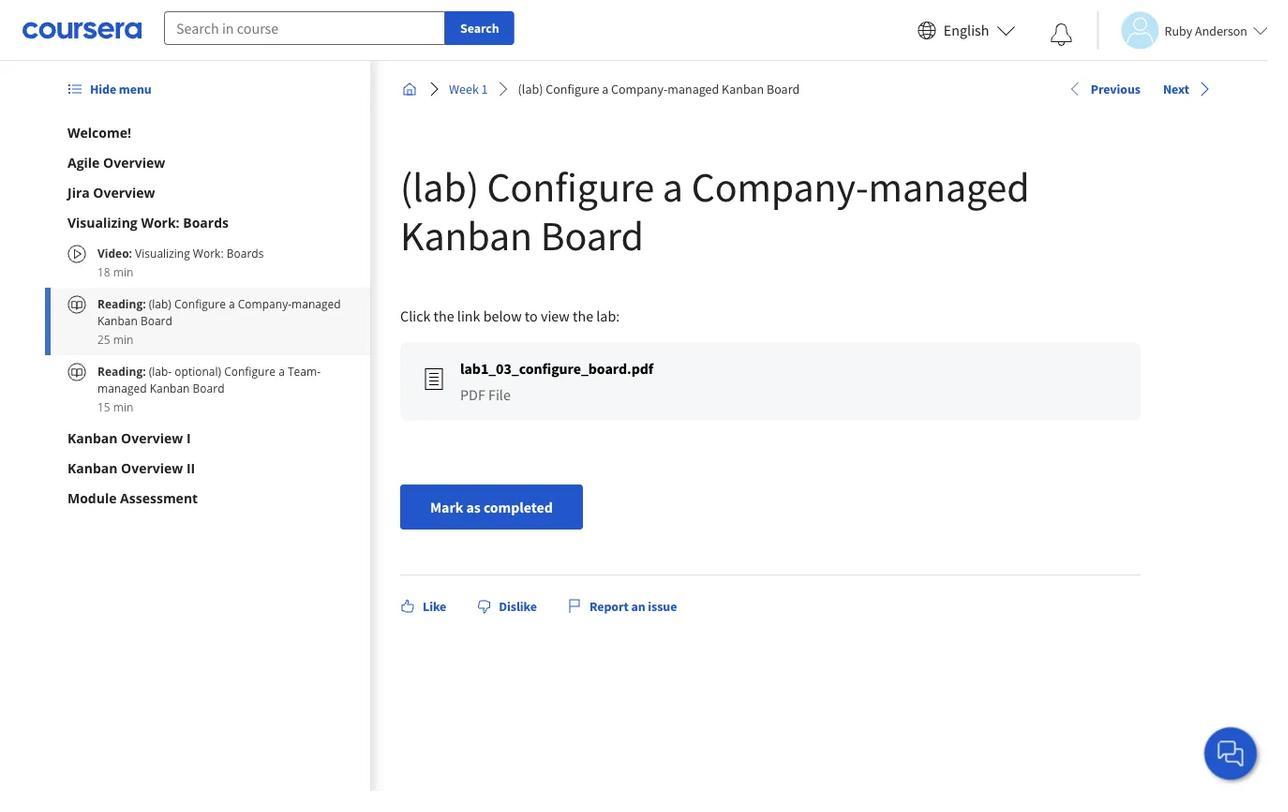 Task type: vqa. For each thing, say whether or not it's contained in the screenshot.


Task type: locate. For each thing, give the bounding box(es) containing it.
hide menu
[[90, 81, 152, 98]]

boards
[[183, 213, 229, 231], [227, 245, 264, 261]]

managed
[[668, 81, 719, 98], [869, 160, 1030, 212], [292, 296, 341, 311], [98, 380, 147, 396]]

overview
[[103, 153, 165, 171], [93, 183, 155, 201], [121, 429, 183, 447], [121, 459, 183, 477]]

welcome!
[[68, 123, 131, 141]]

0 vertical spatial reading:
[[98, 296, 149, 311]]

visualizing inside video: visualizing work: boards 18 min
[[135, 245, 190, 261]]

jira overview
[[68, 183, 155, 201]]

anderson
[[1196, 22, 1248, 39]]

1
[[482, 81, 488, 98]]

boards down jira overview dropdown button
[[183, 213, 229, 231]]

board
[[767, 81, 800, 98], [541, 209, 644, 261], [141, 313, 172, 328], [193, 380, 225, 396]]

2 vertical spatial (lab) configure a company-managed kanban board
[[98, 296, 341, 328]]

reading: up "25 min"
[[98, 296, 149, 311]]

a
[[602, 81, 609, 98], [663, 160, 683, 212], [229, 296, 235, 311], [279, 363, 285, 379]]

1 vertical spatial (lab)
[[400, 160, 479, 212]]

managed inside (lab- optional) configure a team- managed kanban board
[[98, 380, 147, 396]]

reading:
[[98, 296, 149, 311], [98, 363, 149, 379]]

2 vertical spatial min
[[113, 399, 134, 414]]

lab1_03_configure_board.pdf
[[460, 359, 654, 378]]

kanban overview i
[[68, 429, 191, 447]]

issue
[[648, 598, 677, 615]]

boards inside dropdown button
[[183, 213, 229, 231]]

1 vertical spatial company-
[[692, 160, 869, 212]]

0 vertical spatial work:
[[141, 213, 180, 231]]

agile overview
[[68, 153, 165, 171]]

0 horizontal spatial company-
[[238, 296, 292, 311]]

lab1_03_configure_board.pdf pdf file
[[460, 359, 654, 404]]

min
[[113, 264, 134, 279], [113, 331, 134, 347], [113, 399, 134, 414]]

mark as completed
[[430, 498, 553, 517]]

0 horizontal spatial the
[[434, 307, 454, 325]]

0 vertical spatial min
[[113, 264, 134, 279]]

(lab)
[[518, 81, 543, 98], [400, 160, 479, 212], [149, 296, 171, 311]]

overview up jira overview
[[103, 153, 165, 171]]

min right '25'
[[113, 331, 134, 347]]

configure
[[546, 81, 599, 98], [487, 160, 655, 212], [174, 296, 226, 311], [224, 363, 276, 379]]

work:
[[141, 213, 180, 231], [193, 245, 224, 261]]

2 vertical spatial (lab)
[[149, 296, 171, 311]]

1 min from the top
[[113, 264, 134, 279]]

work: up video: visualizing work: boards 18 min
[[141, 213, 180, 231]]

agile
[[68, 153, 100, 171]]

0 horizontal spatial work:
[[141, 213, 180, 231]]

25
[[98, 331, 110, 347]]

below
[[484, 307, 522, 325]]

show notifications image
[[1051, 23, 1073, 46]]

a inside (lab- optional) configure a team- managed kanban board
[[279, 363, 285, 379]]

the
[[434, 307, 454, 325], [573, 307, 594, 325]]

2 vertical spatial company-
[[238, 296, 292, 311]]

week 1
[[449, 81, 488, 98]]

visualizing work: boards button
[[68, 213, 348, 232]]

visualizing work: boards
[[68, 213, 229, 231]]

1 vertical spatial reading:
[[98, 363, 149, 379]]

the left lab:
[[573, 307, 594, 325]]

2 the from the left
[[573, 307, 594, 325]]

report an issue button
[[560, 590, 685, 623]]

1 reading: from the top
[[98, 296, 149, 311]]

work: down visualizing work: boards dropdown button
[[193, 245, 224, 261]]

Search in course text field
[[164, 11, 445, 45]]

3 min from the top
[[113, 399, 134, 414]]

1 the from the left
[[434, 307, 454, 325]]

visualizing down jira overview
[[68, 213, 138, 231]]

boards inside video: visualizing work: boards 18 min
[[227, 245, 264, 261]]

home image
[[402, 82, 417, 97]]

min right 15
[[113, 399, 134, 414]]

min for (lab-
[[113, 399, 134, 414]]

1 vertical spatial visualizing
[[135, 245, 190, 261]]

search button
[[445, 11, 514, 45]]

like
[[423, 598, 447, 615]]

visualizing
[[68, 213, 138, 231], [135, 245, 190, 261]]

1 vertical spatial min
[[113, 331, 134, 347]]

1 horizontal spatial work:
[[193, 245, 224, 261]]

1 vertical spatial (lab) configure a company-managed kanban board
[[400, 160, 1030, 261]]

2 min from the top
[[113, 331, 134, 347]]

the left link
[[434, 307, 454, 325]]

0 vertical spatial company-
[[611, 81, 668, 98]]

overview for kanban overview i
[[121, 429, 183, 447]]

click the link below to view the lab:
[[400, 307, 620, 325]]

mark as completed button
[[400, 485, 583, 530]]

overview down agile overview
[[93, 183, 155, 201]]

2 horizontal spatial (lab)
[[518, 81, 543, 98]]

file
[[488, 385, 511, 404]]

boards down visualizing work: boards dropdown button
[[227, 245, 264, 261]]

1 horizontal spatial the
[[573, 307, 594, 325]]

work: inside video: visualizing work: boards 18 min
[[193, 245, 224, 261]]

managed inside (lab) configure a company-managed kanban board link
[[668, 81, 719, 98]]

min right 18
[[113, 264, 134, 279]]

english button
[[910, 0, 1023, 61]]

module
[[68, 489, 117, 507]]

kanban overview ii button
[[68, 458, 348, 477]]

1 horizontal spatial company-
[[611, 81, 668, 98]]

(lab-
[[149, 363, 172, 379]]

1 vertical spatial boards
[[227, 245, 264, 261]]

pdf
[[460, 385, 485, 404]]

0 vertical spatial visualizing
[[68, 213, 138, 231]]

overview up assessment at the bottom of page
[[121, 459, 183, 477]]

(lab) configure a company-managed kanban board
[[518, 81, 800, 98], [400, 160, 1030, 261], [98, 296, 341, 328]]

kanban
[[722, 81, 764, 98], [400, 209, 533, 261], [98, 313, 138, 328], [150, 380, 190, 396], [68, 429, 118, 447], [68, 459, 118, 477]]

an
[[631, 598, 646, 615]]

1 vertical spatial work:
[[193, 245, 224, 261]]

2 reading: from the top
[[98, 363, 149, 379]]

visualizing down the visualizing work: boards
[[135, 245, 190, 261]]

0 vertical spatial boards
[[183, 213, 229, 231]]

coursera image
[[23, 15, 142, 45]]

reading: down "25 min"
[[98, 363, 149, 379]]

company-
[[611, 81, 668, 98], [692, 160, 869, 212], [238, 296, 292, 311]]

kanban overview ii
[[68, 459, 195, 477]]

board inside (lab- optional) configure a team- managed kanban board
[[193, 380, 225, 396]]

module assessment button
[[68, 488, 348, 507]]

view pdf file image
[[423, 368, 445, 391]]

assessment
[[120, 489, 198, 507]]

overview up kanban overview ii
[[121, 429, 183, 447]]

week
[[449, 81, 479, 98]]

agile overview button
[[68, 153, 348, 172]]



Task type: describe. For each thing, give the bounding box(es) containing it.
view
[[541, 307, 570, 325]]

ruby anderson
[[1165, 22, 1248, 39]]

18
[[98, 264, 110, 279]]

search
[[460, 20, 499, 37]]

team-
[[288, 363, 321, 379]]

ruby
[[1165, 22, 1193, 39]]

dislike
[[499, 598, 537, 615]]

jira
[[68, 183, 90, 201]]

(lab) configure a company-managed kanban board link
[[511, 72, 807, 106]]

work: inside dropdown button
[[141, 213, 180, 231]]

ii
[[187, 459, 195, 477]]

menu
[[119, 81, 152, 98]]

next
[[1163, 80, 1190, 97]]

week 1 link
[[442, 72, 496, 106]]

reading: for kanban
[[98, 296, 149, 311]]

configure inside (lab- optional) configure a team- managed kanban board
[[224, 363, 276, 379]]

video:
[[98, 245, 132, 261]]

25 min
[[98, 331, 134, 347]]

as
[[466, 498, 481, 517]]

overview for kanban overview ii
[[121, 459, 183, 477]]

2 horizontal spatial company-
[[692, 160, 869, 212]]

mark
[[430, 498, 464, 517]]

overview for jira overview
[[93, 183, 155, 201]]

click
[[400, 307, 431, 325]]

welcome! button
[[68, 123, 348, 142]]

next button
[[1160, 79, 1216, 98]]

to
[[525, 307, 538, 325]]

completed
[[484, 498, 553, 517]]

chat with us image
[[1216, 739, 1246, 769]]

ruby anderson button
[[1097, 12, 1269, 49]]

optional)
[[175, 363, 221, 379]]

link
[[457, 307, 481, 325]]

kanban overview i button
[[68, 428, 348, 447]]

overview for agile overview
[[103, 153, 165, 171]]

hide menu button
[[60, 72, 159, 106]]

min inside video: visualizing work: boards 18 min
[[113, 264, 134, 279]]

lab:
[[597, 307, 620, 325]]

jira overview button
[[68, 183, 348, 202]]

min for (lab)
[[113, 331, 134, 347]]

report
[[590, 598, 629, 615]]

video: visualizing work: boards 18 min
[[98, 245, 264, 279]]

reading: for managed
[[98, 363, 149, 379]]

0 vertical spatial (lab)
[[518, 81, 543, 98]]

dislike button
[[469, 590, 545, 623]]

like button
[[393, 590, 454, 623]]

previous button
[[1065, 79, 1145, 98]]

(lab- optional) configure a team- managed kanban board
[[98, 363, 321, 396]]

visualizing inside dropdown button
[[68, 213, 138, 231]]

previous
[[1091, 80, 1141, 97]]

1 horizontal spatial (lab)
[[400, 160, 479, 212]]

i
[[187, 429, 191, 447]]

0 horizontal spatial (lab)
[[149, 296, 171, 311]]

hide
[[90, 81, 116, 98]]

kanban inside (lab- optional) configure a team- managed kanban board
[[150, 380, 190, 396]]

15 min
[[98, 399, 134, 414]]

0 vertical spatial (lab) configure a company-managed kanban board
[[518, 81, 800, 98]]

module assessment
[[68, 489, 198, 507]]

english
[[944, 21, 990, 40]]

report an issue
[[590, 598, 677, 615]]

15
[[98, 399, 110, 414]]



